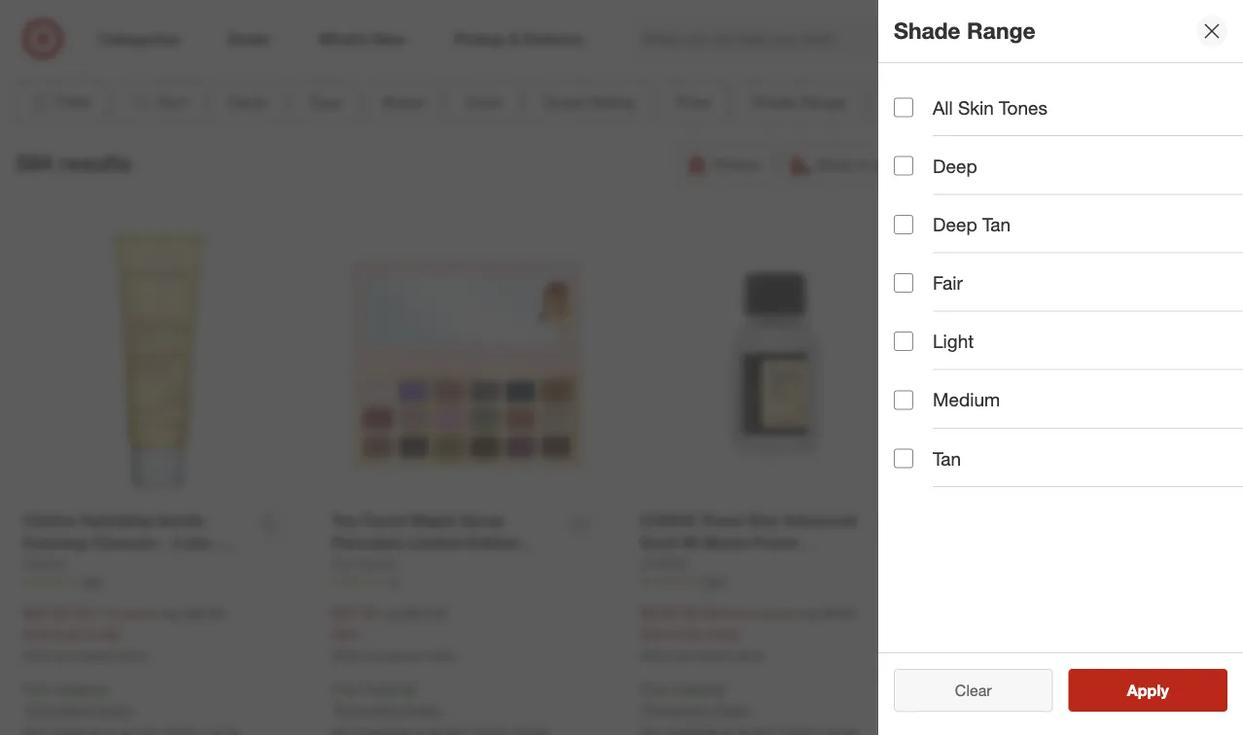 Task type: describe. For each thing, give the bounding box(es) containing it.
( for $5.95
[[682, 606, 686, 623]]

ounce
[[753, 606, 791, 623]]

palette
[[420, 556, 472, 575]]

deep tan
[[933, 213, 1011, 236]]

584 results
[[16, 150, 131, 177]]

filter
[[57, 94, 92, 113]]

exclusions for $5.95
[[645, 701, 710, 718]]

too faced maple syrup pancakes limited edition eyeshadow palette  - 0.68 oz - ulta beauty link
[[332, 510, 556, 598]]

price button
[[659, 82, 727, 125]]

) inside $24.00 ( $5.71 /ounce ) reg $30.00 sale ends today when purchased online
[[152, 606, 156, 623]]

oz inside too faced maple syrup pancakes limited edition eyeshadow palette  - 0.68 oz - ulta beauty
[[522, 556, 539, 575]]

$5.89
[[686, 606, 719, 623]]

form
[[946, 94, 982, 113]]

1997 link
[[641, 574, 910, 591]]

color
[[465, 94, 503, 113]]

clarins link
[[23, 555, 65, 574]]

hydrating
[[80, 512, 152, 531]]

shade range inside shade range button
[[752, 94, 846, 113]]

all
[[933, 96, 953, 119]]

edition
[[467, 534, 519, 553]]

7 link
[[1181, 18, 1224, 60]]

shipping for $5.95
[[671, 681, 723, 698]]

same day delivery button
[[929, 144, 1109, 187]]

sale inside $24.00 ( $5.71 /ounce ) reg $30.00 sale ends today when purchased online
[[23, 626, 49, 643]]

cosrx for cosrx travel size advanced snail 96 mucin power essence - 1.01 fl oz - ulta beauty
[[641, 512, 696, 531]]

ulta inside too faced maple syrup pancakes limited edition eyeshadow palette  - 0.68 oz - ulta beauty
[[332, 579, 362, 598]]

too faced link
[[332, 555, 395, 574]]

deals button
[[212, 82, 284, 125]]

shade range inside shade range dialog
[[894, 17, 1036, 44]]

$54.00
[[406, 606, 447, 623]]

/fluid
[[719, 606, 749, 623]]

- right 0.68
[[544, 556, 550, 575]]

today inside $24.00 ( $5.71 /ounce ) reg $30.00 sale ends today when purchased online
[[87, 626, 121, 643]]

rating
[[590, 94, 635, 113]]

0.68
[[487, 556, 518, 575]]

exclusions for $24.00
[[28, 701, 93, 718]]

deep for deep
[[933, 155, 977, 177]]

maple
[[411, 512, 456, 531]]

purchased inside '$5.95 ( $5.89 /fluid ounce ) reg $8.50 sale ends today when purchased online'
[[674, 649, 730, 664]]

same
[[965, 156, 1005, 175]]

in
[[857, 156, 869, 175]]

Fair checkbox
[[894, 273, 913, 293]]

type button
[[292, 82, 358, 125]]

Tan checkbox
[[894, 449, 913, 468]]

reg inside $27.00 reg $54.00 sale when purchased online
[[382, 606, 402, 623]]

power
[[753, 534, 799, 553]]

online inside $24.00 ( $5.71 /ounce ) reg $30.00 sale ends today when purchased online
[[115, 649, 146, 664]]

sale inside '$5.95 ( $5.89 /fluid ounce ) reg $8.50 sale ends today when purchased online'
[[641, 626, 667, 643]]

cosrx link
[[641, 555, 687, 574]]

brand
[[382, 94, 424, 113]]

cosrx for cosrx
[[641, 556, 687, 573]]

guest rating
[[544, 94, 635, 113]]

cleanser
[[91, 534, 157, 553]]

results
[[59, 150, 131, 177]]

0 horizontal spatial tan
[[933, 447, 961, 470]]

shade range dialog
[[878, 0, 1243, 735]]

when up clear
[[949, 650, 980, 665]]

tones
[[999, 96, 1047, 119]]

96
[[681, 534, 699, 553]]

7
[[1210, 20, 1216, 32]]

ends inside $24.00 ( $5.71 /ounce ) reg $30.00 sale ends today when purchased online
[[53, 626, 83, 643]]

4.2oz
[[172, 534, 211, 553]]

exclusions apply. link for $5.95
[[645, 701, 751, 718]]

clear button
[[894, 669, 1053, 712]]

beauty inside clarins hydrating gentle foaming cleanser - 4.2oz - ulta beauty
[[57, 556, 110, 575]]

beauty inside "cosrx travel size advanced snail 96 mucin power essence - 1.01 fl oz - ulta beauty"
[[641, 579, 693, 598]]

All Skin Tones checkbox
[[894, 98, 913, 117]]

syrup
[[461, 512, 504, 531]]

clarins hydrating gentle foaming cleanser - 4.2oz - ulta beauty
[[23, 512, 222, 575]]

Deep checkbox
[[894, 156, 913, 176]]

travel
[[700, 512, 743, 531]]

delivery
[[1041, 156, 1097, 175]]

free shipping * exclusions apply.
[[949, 682, 1060, 719]]

- down power
[[788, 556, 794, 575]]

$30.00
[[184, 606, 224, 623]]

size
[[747, 512, 778, 531]]

clarins hydrating gentle foaming cleanser - 4.2oz - ulta beauty link
[[23, 510, 247, 575]]

apply. inside "free shipping * exclusions apply."
[[1023, 702, 1060, 719]]

$8.50
[[822, 606, 855, 623]]

shipping inside "free shipping * exclusions apply."
[[980, 682, 1032, 699]]

purchased inside $27.00 reg $54.00 sale when purchased online
[[365, 649, 421, 664]]

foaming
[[23, 534, 87, 553]]

limited
[[408, 534, 463, 553]]

865 link
[[23, 574, 293, 591]]

exclusions for $27.00
[[336, 701, 402, 718]]

/ounce
[[110, 606, 152, 623]]

clarins for clarins hydrating gentle foaming cleanser - 4.2oz - ulta beauty
[[23, 512, 75, 531]]

- left 1.01
[[708, 556, 714, 575]]

clear
[[955, 681, 992, 700]]

store
[[874, 156, 909, 175]]

filter button
[[16, 82, 106, 125]]

purchased up "free shipping * exclusions apply."
[[983, 650, 1038, 665]]

sort
[[158, 94, 188, 113]]

6 link
[[332, 574, 602, 591]]

shade inside dialog
[[894, 17, 961, 44]]

beauty inside too faced maple syrup pancakes limited edition eyeshadow palette  - 0.68 oz - ulta beauty
[[366, 579, 418, 598]]

when inside $24.00 ( $5.71 /ounce ) reg $30.00 sale ends today when purchased online
[[23, 649, 53, 664]]

clarins for clarins
[[23, 556, 65, 573]]

advertisement region
[[38, 0, 1205, 46]]

$27.00
[[332, 604, 378, 623]]



Task type: vqa. For each thing, say whether or not it's contained in the screenshot.
Co
no



Task type: locate. For each thing, give the bounding box(es) containing it.
mario badescu skincare facial spray with aloe, herbs and rosewater - ulta beauty image
[[949, 229, 1220, 500], [949, 229, 1220, 500]]

product form button
[[870, 82, 999, 125]]

2 horizontal spatial sale
[[641, 626, 667, 643]]

2 ( from the left
[[682, 606, 686, 623]]

faced inside too faced maple syrup pancakes limited edition eyeshadow palette  - 0.68 oz - ulta beauty
[[362, 512, 407, 531]]

sale down $24.00
[[23, 626, 49, 643]]

) down 865 link
[[152, 606, 156, 623]]

range up shop
[[801, 94, 846, 113]]

ends down $5.89
[[671, 626, 701, 643]]

pickup button
[[676, 144, 772, 187]]

shipping down '$5.95 ( $5.89 /fluid ounce ) reg $8.50 sale ends today when purchased online'
[[671, 681, 723, 698]]

today down /fluid
[[705, 626, 739, 643]]

0 vertical spatial shade
[[894, 17, 961, 44]]

2 horizontal spatial beauty
[[641, 579, 693, 598]]

guest
[[544, 94, 585, 113]]

shade range up form
[[894, 17, 1036, 44]]

when down '$5.95' at the bottom of the page
[[641, 649, 671, 664]]

1 vertical spatial shade range
[[752, 94, 846, 113]]

fair
[[933, 272, 963, 294]]

when
[[23, 649, 53, 664], [332, 649, 362, 664], [641, 649, 671, 664], [949, 650, 980, 665]]

sale
[[23, 626, 49, 643], [332, 626, 358, 643], [641, 626, 667, 643]]

apply. for $27.00
[[405, 701, 442, 718]]

1 ends from the left
[[53, 626, 83, 643]]

online inside $27.00 reg $54.00 sale when purchased online
[[424, 649, 455, 664]]

pickup
[[712, 156, 759, 175]]

reg inside $24.00 ( $5.71 /ounce ) reg $30.00 sale ends today when purchased online
[[160, 606, 180, 623]]

beauty down the foaming
[[57, 556, 110, 575]]

Deep Tan checkbox
[[894, 215, 913, 234]]

medium
[[933, 389, 1000, 411]]

2 ) from the left
[[791, 606, 795, 623]]

) down 1997 link
[[791, 606, 795, 623]]

2 reg from the left
[[382, 606, 402, 623]]

shade up product form
[[894, 17, 961, 44]]

$24.00 ( $5.71 /ounce ) reg $30.00 sale ends today when purchased online
[[23, 604, 224, 664]]

online inside '$5.95 ( $5.89 /fluid ounce ) reg $8.50 sale ends today when purchased online'
[[733, 649, 764, 664]]

0 vertical spatial range
[[967, 17, 1036, 44]]

0 horizontal spatial oz
[[522, 556, 539, 575]]

today
[[87, 626, 121, 643], [705, 626, 739, 643]]

tan down same
[[982, 213, 1011, 236]]

search button
[[983, 18, 1030, 64]]

shade inside button
[[752, 94, 797, 113]]

faced up pancakes
[[362, 512, 407, 531]]

2 today from the left
[[705, 626, 739, 643]]

free shipping * * exclusions apply. down '$5.95 ( $5.89 /fluid ounce ) reg $8.50 sale ends today when purchased online'
[[641, 681, 751, 718]]

free down $27.00 reg $54.00 sale when purchased online
[[332, 681, 359, 698]]

shipping for $27.00
[[362, 681, 414, 698]]

shop in store button
[[780, 144, 921, 187]]

free down $24.00
[[23, 681, 50, 698]]

2 horizontal spatial free shipping * * exclusions apply.
[[641, 681, 751, 718]]

apply.
[[96, 701, 133, 718], [405, 701, 442, 718], [714, 701, 751, 718], [1023, 702, 1060, 719]]

oz right fl
[[766, 556, 784, 575]]

1 horizontal spatial )
[[791, 606, 795, 623]]

584
[[16, 150, 53, 177]]

*
[[106, 681, 110, 698], [414, 681, 419, 698], [723, 681, 728, 698], [23, 701, 28, 718], [332, 701, 336, 718], [641, 701, 645, 718], [949, 702, 954, 719]]

$27.00 reg $54.00 sale when purchased online
[[332, 604, 455, 664]]

too inside too faced link
[[332, 556, 354, 573]]

( right '$5.95' at the bottom of the page
[[682, 606, 686, 623]]

cosrx travel size advanced snail 96 mucin power essence - 1.01 fl oz - ulta beauty link
[[641, 510, 865, 598]]

1 too from the top
[[332, 512, 358, 531]]

2 horizontal spatial ulta
[[799, 556, 829, 575]]

online down /ounce on the bottom left of the page
[[115, 649, 146, 664]]

apply
[[1127, 681, 1169, 700]]

guest rating button
[[527, 82, 651, 125]]

apply. for $5.95
[[714, 701, 751, 718]]

too inside too faced maple syrup pancakes limited edition eyeshadow palette  - 0.68 oz - ulta beauty
[[332, 512, 358, 531]]

$5.95 ( $5.89 /fluid ounce ) reg $8.50 sale ends today when purchased online
[[641, 604, 855, 664]]

purchased down $54.00
[[365, 649, 421, 664]]

0 vertical spatial faced
[[362, 512, 407, 531]]

1 horizontal spatial today
[[705, 626, 739, 643]]

purchased down $5.89
[[674, 649, 730, 664]]

3 reg from the left
[[798, 606, 818, 623]]

exclusions apply. link down $27.00 reg $54.00 sale when purchased online
[[336, 701, 442, 718]]

sort button
[[114, 82, 204, 125]]

product
[[887, 94, 942, 113]]

3 free shipping * * exclusions apply. from the left
[[641, 681, 751, 718]]

2 horizontal spatial reg
[[798, 606, 818, 623]]

1 horizontal spatial beauty
[[366, 579, 418, 598]]

too faced
[[332, 556, 395, 573]]

$5.71
[[77, 606, 110, 623]]

essence
[[641, 556, 703, 575]]

shade up pickup
[[752, 94, 797, 113]]

3 sale from the left
[[641, 626, 667, 643]]

- left "4.2oz"
[[161, 534, 168, 553]]

1 vertical spatial shade
[[752, 94, 797, 113]]

color button
[[448, 82, 519, 125]]

$24.00
[[23, 604, 69, 623]]

shop in store
[[816, 156, 909, 175]]

ulta inside clarins hydrating gentle foaming cleanser - 4.2oz - ulta beauty
[[23, 556, 53, 575]]

cosrx travel size advanced snail 96 mucin power essence - 1.01 fl oz - ulta beauty
[[641, 512, 856, 598]]

0 horizontal spatial sale
[[23, 626, 49, 643]]

too down pancakes
[[332, 556, 354, 573]]

(
[[73, 606, 77, 623], [682, 606, 686, 623]]

exclusions
[[28, 701, 93, 718], [336, 701, 402, 718], [645, 701, 710, 718], [954, 702, 1019, 719]]

apply. for $24.00
[[96, 701, 133, 718]]

1 vertical spatial range
[[801, 94, 846, 113]]

0 vertical spatial too
[[332, 512, 358, 531]]

1 ) from the left
[[152, 606, 156, 623]]

exclusions apply. link down $24.00 ( $5.71 /ounce ) reg $30.00 sale ends today when purchased online
[[28, 701, 133, 718]]

0 horizontal spatial today
[[87, 626, 121, 643]]

shade range
[[894, 17, 1036, 44], [752, 94, 846, 113]]

exclusions apply. link down clear
[[954, 702, 1060, 719]]

shade range button
[[735, 82, 863, 125]]

apply. down $24.00 ( $5.71 /ounce ) reg $30.00 sale ends today when purchased online
[[96, 701, 133, 718]]

deep
[[933, 155, 977, 177], [933, 213, 977, 236]]

1 sale from the left
[[23, 626, 49, 643]]

1 cosrx from the top
[[641, 512, 696, 531]]

apply button
[[1068, 669, 1228, 712]]

ends down $24.00
[[53, 626, 83, 643]]

ulta
[[23, 556, 53, 575], [799, 556, 829, 575], [332, 579, 362, 598]]

fl
[[753, 556, 762, 575]]

1 oz from the left
[[522, 556, 539, 575]]

online
[[115, 649, 146, 664], [424, 649, 455, 664], [733, 649, 764, 664], [1042, 650, 1073, 665]]

( inside '$5.95 ( $5.89 /fluid ounce ) reg $8.50 sale ends today when purchased online'
[[682, 606, 686, 623]]

ulta inside "cosrx travel size advanced snail 96 mucin power essence - 1.01 fl oz - ulta beauty"
[[799, 556, 829, 575]]

range up all skin tones
[[967, 17, 1036, 44]]

free shipping * * exclusions apply. for $27.00
[[332, 681, 442, 718]]

1 horizontal spatial (
[[682, 606, 686, 623]]

cosrx
[[641, 512, 696, 531], [641, 556, 687, 573]]

day
[[1010, 156, 1036, 175]]

free for $27.00
[[332, 681, 359, 698]]

online up "free shipping * exclusions apply."
[[1042, 650, 1073, 665]]

purchased down $5.71
[[56, 649, 112, 664]]

oz inside "cosrx travel size advanced snail 96 mucin power essence - 1.01 fl oz - ulta beauty"
[[766, 556, 784, 575]]

2 cosrx from the top
[[641, 556, 687, 573]]

( inside $24.00 ( $5.71 /ounce ) reg $30.00 sale ends today when purchased online
[[73, 606, 77, 623]]

exclusions apply. link down '$5.95 ( $5.89 /fluid ounce ) reg $8.50 sale ends today when purchased online'
[[645, 701, 751, 718]]

0 vertical spatial deep
[[933, 155, 977, 177]]

1 horizontal spatial reg
[[382, 606, 402, 623]]

exclusions inside "free shipping * exclusions apply."
[[954, 702, 1019, 719]]

advanced
[[783, 512, 856, 531]]

1 horizontal spatial free shipping * * exclusions apply.
[[332, 681, 442, 718]]

purchased inside $24.00 ( $5.71 /ounce ) reg $30.00 sale ends today when purchased online
[[56, 649, 112, 664]]

beauty
[[57, 556, 110, 575], [366, 579, 418, 598], [641, 579, 693, 598]]

when down $27.00
[[332, 649, 362, 664]]

deep for deep tan
[[933, 213, 977, 236]]

1 reg from the left
[[160, 606, 180, 623]]

- left 0.68
[[477, 556, 483, 575]]

1 horizontal spatial ends
[[671, 626, 701, 643]]

apply. down $27.00 reg $54.00 sale when purchased online
[[405, 701, 442, 718]]

ends
[[53, 626, 83, 643], [671, 626, 701, 643]]

clarins down the foaming
[[23, 556, 65, 573]]

)
[[152, 606, 156, 623], [791, 606, 795, 623]]

apply. down '$5.95 ( $5.89 /fluid ounce ) reg $8.50 sale ends today when purchased online'
[[714, 701, 751, 718]]

1.01
[[718, 556, 749, 575]]

eyeshadow
[[332, 556, 416, 575]]

shipping down $24.00 ( $5.71 /ounce ) reg $30.00 sale ends today when purchased online
[[54, 681, 106, 698]]

free shipping * * exclusions apply. for $5.95
[[641, 681, 751, 718]]

( for $24.00
[[73, 606, 77, 623]]

cosrx down snail
[[641, 556, 687, 573]]

free shipping * * exclusions apply. down $24.00 ( $5.71 /ounce ) reg $30.00 sale ends today when purchased online
[[23, 681, 133, 718]]

faced for too faced maple syrup pancakes limited edition eyeshadow palette  - 0.68 oz - ulta beauty
[[362, 512, 407, 531]]

1 horizontal spatial ulta
[[332, 579, 362, 598]]

$5.95
[[641, 604, 678, 623]]

too up pancakes
[[332, 512, 358, 531]]

purchased
[[56, 649, 112, 664], [365, 649, 421, 664], [674, 649, 730, 664], [983, 650, 1038, 665]]

0 horizontal spatial range
[[801, 94, 846, 113]]

0 horizontal spatial free shipping * * exclusions apply.
[[23, 681, 133, 718]]

shipping
[[54, 681, 106, 698], [362, 681, 414, 698], [671, 681, 723, 698], [980, 682, 1032, 699]]

shipping for $24.00
[[54, 681, 106, 698]]

- right "4.2oz"
[[215, 534, 222, 553]]

2 too from the top
[[332, 556, 354, 573]]

faced down pancakes
[[357, 556, 395, 573]]

range inside button
[[801, 94, 846, 113]]

snail
[[641, 534, 677, 553]]

deep right deep tan 'option'
[[933, 213, 977, 236]]

sale down $27.00
[[332, 626, 358, 643]]

mucin
[[703, 534, 748, 553]]

faced for too faced
[[357, 556, 395, 573]]

gentle
[[156, 512, 204, 531]]

0 horizontal spatial shade range
[[752, 94, 846, 113]]

1 horizontal spatial sale
[[332, 626, 358, 643]]

sale inside $27.00 reg $54.00 sale when purchased online
[[332, 626, 358, 643]]

1 horizontal spatial tan
[[982, 213, 1011, 236]]

sale down '$5.95' at the bottom of the page
[[641, 626, 667, 643]]

range
[[967, 17, 1036, 44], [801, 94, 846, 113]]

too faced maple syrup pancakes limited edition eyeshadow palette  - 0.68 oz - ulta beauty
[[332, 512, 550, 598]]

shipping down $27.00 reg $54.00 sale when purchased online
[[362, 681, 414, 698]]

0 vertical spatial clarins
[[23, 512, 75, 531]]

* inside "free shipping * exclusions apply."
[[949, 702, 954, 719]]

1 deep from the top
[[933, 155, 977, 177]]

range inside dialog
[[967, 17, 1036, 44]]

tan right tan checkbox
[[933, 447, 961, 470]]

clarins hydrating gentle foaming cleanser - 4.2oz - ulta beauty image
[[23, 229, 293, 499], [23, 229, 293, 499]]

1 vertical spatial deep
[[933, 213, 977, 236]]

brand button
[[366, 82, 441, 125]]

free inside "free shipping * exclusions apply."
[[949, 682, 976, 699]]

1 horizontal spatial range
[[967, 17, 1036, 44]]

product form
[[887, 94, 982, 113]]

1 vertical spatial clarins
[[23, 556, 65, 573]]

skin
[[958, 96, 994, 119]]

clarins
[[23, 512, 75, 531], [23, 556, 65, 573]]

1 vertical spatial faced
[[357, 556, 395, 573]]

too for too faced
[[332, 556, 354, 573]]

reg down 865 link
[[160, 606, 180, 623]]

free for $24.00
[[23, 681, 50, 698]]

today down $5.71
[[87, 626, 121, 643]]

tan
[[982, 213, 1011, 236], [933, 447, 961, 470]]

free shipping * * exclusions apply. down $27.00 reg $54.00 sale when purchased online
[[332, 681, 442, 718]]

) inside '$5.95 ( $5.89 /fluid ounce ) reg $8.50 sale ends today when purchased online'
[[791, 606, 795, 623]]

type
[[308, 94, 341, 113]]

6
[[392, 575, 398, 590]]

1 horizontal spatial oz
[[766, 556, 784, 575]]

free down '$5.95' at the bottom of the page
[[641, 681, 668, 698]]

when purchased online
[[949, 650, 1073, 665]]

faced
[[362, 512, 407, 531], [357, 556, 395, 573]]

shade range down what can we help you find? suggestions appear below 'search field'
[[752, 94, 846, 113]]

What can we help you find? suggestions appear below search field
[[631, 18, 997, 60]]

0 horizontal spatial reg
[[160, 606, 180, 623]]

online down /fluid
[[733, 649, 764, 664]]

when inside '$5.95 ( $5.89 /fluid ounce ) reg $8.50 sale ends today when purchased online'
[[641, 649, 671, 664]]

Light checkbox
[[894, 332, 913, 351]]

2 free shipping * * exclusions apply. from the left
[[332, 681, 442, 718]]

2 oz from the left
[[766, 556, 784, 575]]

free down when purchased online
[[949, 682, 976, 699]]

ulta down the foaming
[[23, 556, 53, 575]]

cosrx inside "cosrx travel size advanced snail 96 mucin power essence - 1.01 fl oz - ulta beauty"
[[641, 512, 696, 531]]

0 vertical spatial cosrx
[[641, 512, 696, 531]]

2 clarins from the top
[[23, 556, 65, 573]]

1 free shipping * * exclusions apply. from the left
[[23, 681, 133, 718]]

deep right deep "option"
[[933, 155, 977, 177]]

price
[[675, 94, 711, 113]]

cosrx travel size advanced snail 96 mucin power essence - 1.01 fl oz - ulta beauty image
[[641, 229, 910, 499], [641, 229, 910, 499]]

free shipping * * exclusions apply. for $24.00
[[23, 681, 133, 718]]

exclusions apply. link for $24.00
[[28, 701, 133, 718]]

0 horizontal spatial ends
[[53, 626, 83, 643]]

1 horizontal spatial shade range
[[894, 17, 1036, 44]]

too faced maple syrup pancakes limited edition eyeshadow palette  - 0.68 oz - ulta beauty image
[[332, 229, 602, 499], [332, 229, 602, 499]]

free for $5.95
[[641, 681, 668, 698]]

clarins inside clarins hydrating gentle foaming cleanser - 4.2oz - ulta beauty
[[23, 512, 75, 531]]

all skin tones
[[933, 96, 1047, 119]]

865
[[83, 575, 103, 590]]

0 horizontal spatial beauty
[[57, 556, 110, 575]]

today inside '$5.95 ( $5.89 /fluid ounce ) reg $8.50 sale ends today when purchased online'
[[705, 626, 739, 643]]

1 vertical spatial too
[[332, 556, 354, 573]]

0 horizontal spatial ulta
[[23, 556, 53, 575]]

ulta down power
[[799, 556, 829, 575]]

search
[[983, 31, 1030, 50]]

reg inside '$5.95 ( $5.89 /fluid ounce ) reg $8.50 sale ends today when purchased online'
[[798, 606, 818, 623]]

1 vertical spatial cosrx
[[641, 556, 687, 573]]

1 today from the left
[[87, 626, 121, 643]]

apply. down when purchased online
[[1023, 702, 1060, 719]]

same day delivery
[[965, 156, 1097, 175]]

0 horizontal spatial (
[[73, 606, 77, 623]]

0 horizontal spatial shade
[[752, 94, 797, 113]]

2 sale from the left
[[332, 626, 358, 643]]

beauty down essence
[[641, 579, 693, 598]]

light
[[933, 330, 974, 353]]

deals
[[228, 94, 268, 113]]

clarins up the foaming
[[23, 512, 75, 531]]

1 vertical spatial tan
[[933, 447, 961, 470]]

ends inside '$5.95 ( $5.89 /fluid ounce ) reg $8.50 sale ends today when purchased online'
[[671, 626, 701, 643]]

0 vertical spatial tan
[[982, 213, 1011, 236]]

2 ends from the left
[[671, 626, 701, 643]]

reg left $8.50
[[798, 606, 818, 623]]

reg down 6
[[382, 606, 402, 623]]

cosrx up snail
[[641, 512, 696, 531]]

ulta up $27.00
[[332, 579, 362, 598]]

exclusions apply. link for $27.00
[[336, 701, 442, 718]]

when down $24.00
[[23, 649, 53, 664]]

( right $24.00
[[73, 606, 77, 623]]

0 horizontal spatial )
[[152, 606, 156, 623]]

Medium checkbox
[[894, 390, 913, 410]]

too for too faced maple syrup pancakes limited edition eyeshadow palette  - 0.68 oz - ulta beauty
[[332, 512, 358, 531]]

shipping down when purchased online
[[980, 682, 1032, 699]]

when inside $27.00 reg $54.00 sale when purchased online
[[332, 649, 362, 664]]

1 clarins from the top
[[23, 512, 75, 531]]

oz right 0.68
[[522, 556, 539, 575]]

online down $54.00
[[424, 649, 455, 664]]

1 ( from the left
[[73, 606, 77, 623]]

shop
[[816, 156, 853, 175]]

0 vertical spatial shade range
[[894, 17, 1036, 44]]

2 deep from the top
[[933, 213, 977, 236]]

1 horizontal spatial shade
[[894, 17, 961, 44]]

beauty down the eyeshadow
[[366, 579, 418, 598]]



